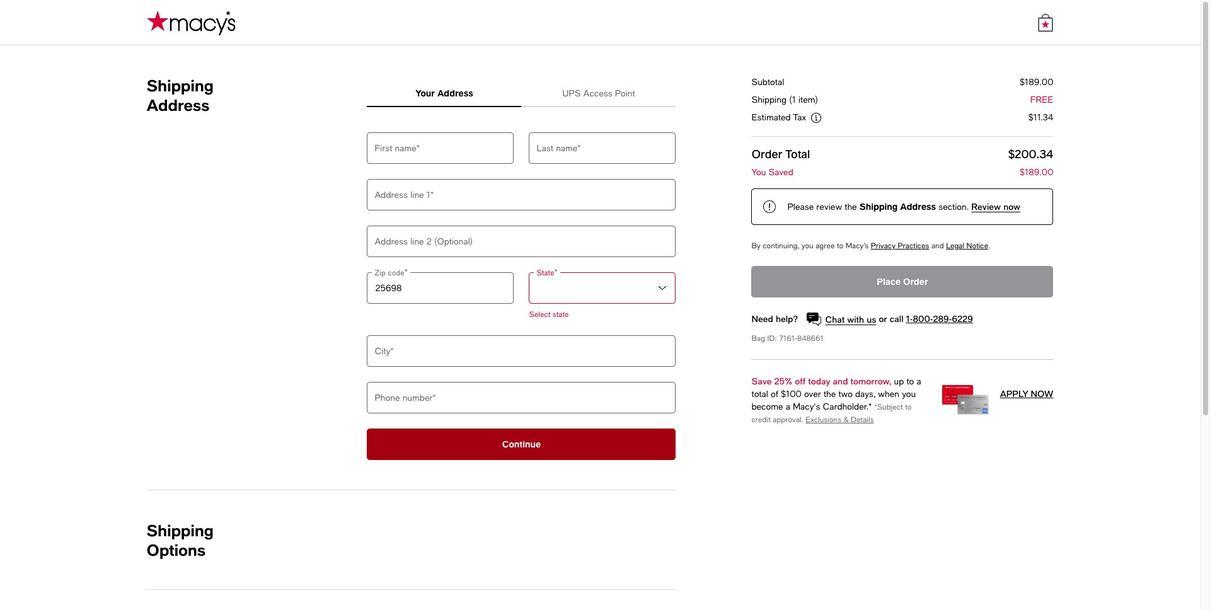 Task type: describe. For each thing, give the bounding box(es) containing it.
chat with us button
[[807, 313, 877, 326]]

or
[[877, 314, 887, 324]]

select
[[529, 310, 551, 319]]

shipping for shipping (1                         item)
[[752, 95, 787, 105]]

call
[[890, 314, 904, 324]]

options
[[147, 541, 205, 559]]

shipping (1                         item)
[[752, 95, 818, 105]]

ups access point button
[[562, 87, 635, 100]]

saved
[[769, 167, 794, 177]]

free
[[1031, 95, 1054, 105]]

tomorrow,
[[851, 376, 892, 386]]

review now button
[[972, 200, 1021, 213]]

off
[[795, 376, 806, 386]]

save 25% off today and tomorrow,
[[752, 376, 892, 386]]

0 vertical spatial you
[[802, 241, 814, 250]]

  text field
[[367, 226, 676, 257]]

point
[[615, 88, 635, 98]]

exclusions & details link
[[806, 415, 874, 424]]

credit
[[752, 415, 771, 424]]

continue
[[502, 439, 541, 450]]

state
[[553, 310, 569, 319]]

(1
[[789, 95, 796, 105]]

you saved
[[752, 167, 794, 177]]

when
[[878, 389, 900, 399]]

subtotal
[[752, 77, 784, 87]]

save
[[752, 376, 772, 386]]

review
[[817, 202, 842, 212]]

apply now
[[1000, 388, 1054, 399]]

up
[[894, 376, 904, 386]]

macy's
[[793, 402, 820, 412]]

us
[[867, 314, 877, 324]]

estimated
[[752, 112, 791, 123]]

the inside up to a total of $100 over the two days, when you become a macy's cardholder.*
[[824, 389, 836, 399]]

1-800-289-6229 link
[[906, 314, 973, 324]]

now
[[1004, 201, 1021, 212]]

total
[[786, 147, 810, 161]]

289-
[[933, 314, 952, 324]]

review
[[972, 201, 1001, 212]]

by continuing, you agree to macy's privacy practices and legal notice .
[[752, 241, 991, 250]]

order total
[[752, 147, 810, 161]]

*subject to credit approval.
[[752, 403, 912, 424]]

need
[[752, 314, 774, 324]]

need help?
[[752, 314, 801, 324]]

$200.34
[[1008, 147, 1054, 161]]

bag id: 7161-848661
[[752, 334, 824, 343]]

you
[[752, 167, 766, 177]]

today
[[808, 376, 831, 386]]

your address button
[[416, 87, 473, 100]]

place
[[877, 276, 901, 287]]

continue button
[[367, 429, 676, 460]]

privacy practices link
[[871, 241, 930, 250]]

chat with us
[[826, 314, 877, 324]]

place order button
[[752, 266, 1054, 298]]

legal
[[946, 241, 965, 250]]

two
[[839, 389, 853, 399]]

shipping for shipping address
[[147, 76, 214, 95]]

shipping address
[[147, 76, 214, 114]]

your address tab list
[[367, 81, 676, 107]]

practices
[[898, 241, 930, 250]]

.
[[989, 241, 991, 250]]

apply now link
[[998, 388, 1054, 426]]

up to a total of $100 over the two days, when you become a macy's cardholder.*
[[752, 376, 921, 412]]



Task type: vqa. For each thing, say whether or not it's contained in the screenshot.
the color name: simply white radio
no



Task type: locate. For each thing, give the bounding box(es) containing it.
1 vertical spatial to
[[907, 376, 914, 386]]

continuing,
[[763, 241, 800, 250]]

1 horizontal spatial you
[[902, 389, 916, 399]]

1 horizontal spatial the
[[845, 202, 857, 212]]

notice
[[967, 241, 989, 250]]

address
[[437, 88, 473, 98], [147, 96, 209, 114], [900, 201, 936, 212]]

access
[[584, 88, 613, 98]]

section.
[[939, 202, 969, 212]]

1 vertical spatial a
[[786, 402, 790, 412]]

to inside the *subject to credit approval.
[[905, 403, 912, 412]]

$189.00 up free
[[1020, 77, 1054, 87]]

a
[[917, 376, 921, 386], [786, 402, 790, 412]]

with
[[847, 314, 864, 324]]

ups access point
[[562, 88, 635, 98]]

0 horizontal spatial a
[[786, 402, 790, 412]]

id:
[[768, 334, 777, 343]]

you inside up to a total of $100 over the two days, when you become a macy's cardholder.*
[[902, 389, 916, 399]]

1-
[[906, 314, 913, 324]]

and
[[932, 241, 944, 250], [833, 376, 848, 386]]

1 horizontal spatial a
[[917, 376, 921, 386]]

cardholder.*
[[823, 402, 872, 412]]

0 vertical spatial the
[[845, 202, 857, 212]]

of
[[771, 389, 779, 399]]

your
[[416, 88, 435, 98]]

the right the review
[[845, 202, 857, 212]]

and up two
[[833, 376, 848, 386]]

to for *subject
[[905, 403, 912, 412]]

your address
[[416, 88, 473, 98]]

0 vertical spatial a
[[917, 376, 921, 386]]

over
[[804, 389, 821, 399]]

  telephone field
[[367, 382, 676, 414]]

1 vertical spatial the
[[824, 389, 836, 399]]

*subject
[[875, 403, 903, 412]]

to
[[837, 241, 844, 250], [907, 376, 914, 386], [905, 403, 912, 412]]

select state
[[529, 310, 569, 319]]

order inside button
[[903, 276, 928, 287]]

to right "*subject"
[[905, 403, 912, 412]]

0 vertical spatial and
[[932, 241, 944, 250]]

7161-
[[779, 334, 797, 343]]

1 horizontal spatial address
[[437, 88, 473, 98]]

place order
[[877, 276, 928, 287]]

0 horizontal spatial you
[[802, 241, 814, 250]]

0 horizontal spatial and
[[833, 376, 848, 386]]

the inside please review the shipping address section. review now
[[845, 202, 857, 212]]

  text field
[[367, 132, 514, 164], [529, 132, 676, 164], [367, 179, 676, 211], [367, 272, 514, 304], [367, 335, 676, 367]]

chat
[[826, 314, 845, 324]]

800-
[[913, 314, 933, 324]]

ups
[[562, 88, 581, 98]]

1 $189.00 from the top
[[1020, 77, 1054, 87]]

1 vertical spatial $189.00
[[1020, 167, 1054, 177]]

1 vertical spatial and
[[833, 376, 848, 386]]

2 horizontal spatial address
[[900, 201, 936, 212]]

macy's
[[846, 241, 869, 250]]

agree
[[816, 241, 835, 250]]

bag
[[752, 334, 765, 343]]

0 vertical spatial to
[[837, 241, 844, 250]]

the down save 25% off today and tomorrow,
[[824, 389, 836, 399]]

a down the $100
[[786, 402, 790, 412]]

exclusions & details
[[806, 415, 874, 424]]

the
[[845, 202, 857, 212], [824, 389, 836, 399]]

25%
[[774, 376, 793, 386]]

order right place
[[903, 276, 928, 287]]

estimated tax
[[752, 112, 809, 123]]

become
[[752, 402, 783, 412]]

address inside shipping address
[[147, 96, 209, 114]]

1 vertical spatial you
[[902, 389, 916, 399]]

0 vertical spatial order
[[752, 147, 783, 161]]

1 horizontal spatial and
[[932, 241, 944, 250]]

to right up
[[907, 376, 914, 386]]

total
[[752, 389, 768, 399]]

to for up
[[907, 376, 914, 386]]

item)
[[799, 95, 818, 105]]

to inside up to a total of $100 over the two days, when you become a macy's cardholder.*
[[907, 376, 914, 386]]

approval.
[[773, 415, 804, 424]]

848661
[[797, 334, 824, 343]]

&
[[844, 415, 849, 424]]

days,
[[855, 389, 876, 399]]

0 horizontal spatial address
[[147, 96, 209, 114]]

shopping bag image
[[1037, 14, 1054, 31]]

$189.00 down $200.34
[[1020, 167, 1054, 177]]

2 $189.00 from the top
[[1020, 167, 1054, 177]]

and left 'legal'
[[932, 241, 944, 250]]

details
[[851, 415, 874, 424]]

shipping for shipping options
[[147, 521, 214, 540]]

0 horizontal spatial the
[[824, 389, 836, 399]]

address for shipping address
[[147, 96, 209, 114]]

please review the shipping address section. review now
[[788, 201, 1021, 212]]

apply
[[1000, 388, 1029, 399]]

address for your address
[[437, 88, 473, 98]]

$100
[[781, 389, 802, 399]]

tax
[[793, 112, 806, 123]]

macy's home image
[[147, 10, 235, 35]]

legal notice link
[[946, 241, 989, 250]]

$189.00 for subtotal
[[1020, 77, 1054, 87]]

call 1-800-289-6229
[[890, 314, 973, 324]]

1 horizontal spatial order
[[903, 276, 928, 287]]

$11.34
[[1029, 112, 1054, 122]]

you left the agree
[[802, 241, 814, 250]]

0 vertical spatial $189.00
[[1020, 77, 1054, 87]]

0 horizontal spatial order
[[752, 147, 783, 161]]

6229
[[952, 314, 973, 324]]

help?
[[776, 314, 798, 324]]

1 vertical spatial order
[[903, 276, 928, 287]]

you down up
[[902, 389, 916, 399]]

order up the you saved
[[752, 147, 783, 161]]

by
[[752, 241, 761, 250]]

$189.00 for you saved
[[1020, 167, 1054, 177]]

exclusions
[[806, 415, 842, 424]]

2 vertical spatial to
[[905, 403, 912, 412]]

now
[[1031, 388, 1054, 399]]

privacy
[[871, 241, 896, 250]]

to right the agree
[[837, 241, 844, 250]]

a right up
[[917, 376, 921, 386]]

address inside 'button'
[[437, 88, 473, 98]]

please
[[788, 202, 814, 212]]

shipping options
[[147, 521, 214, 559]]



